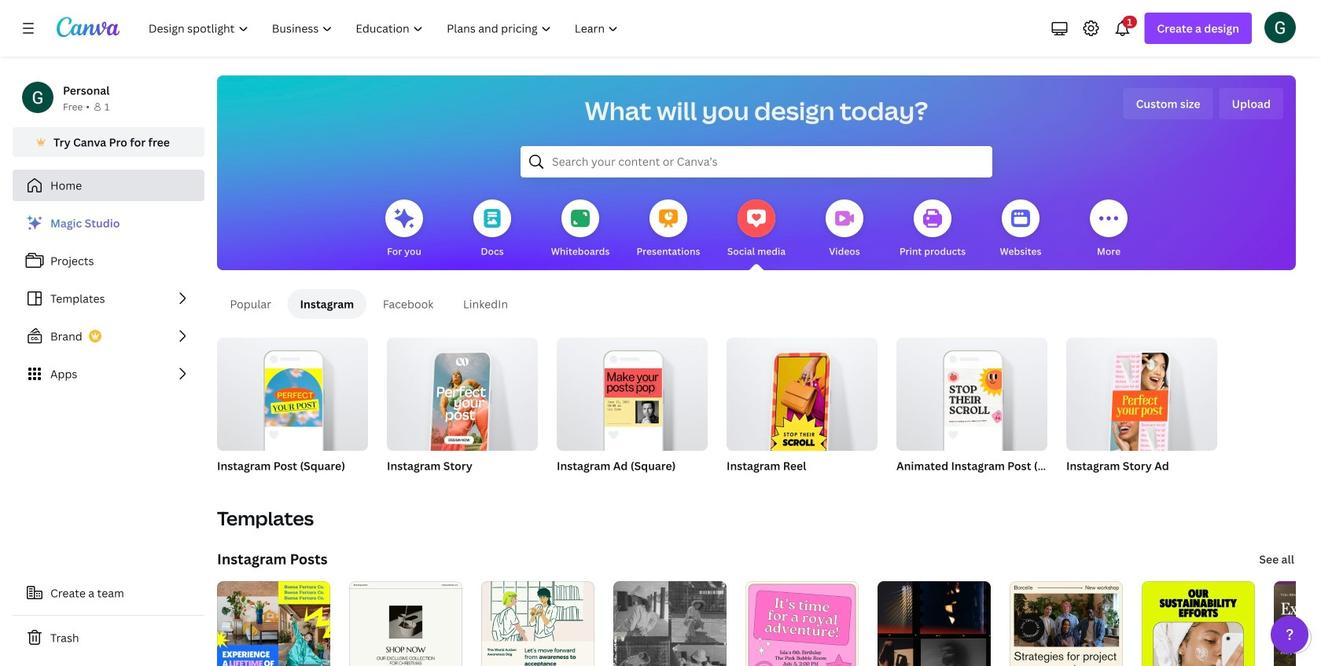 Task type: describe. For each thing, give the bounding box(es) containing it.
top level navigation element
[[138, 13, 632, 44]]

Search search field
[[552, 147, 961, 177]]

greg robinson image
[[1265, 12, 1296, 43]]



Task type: vqa. For each thing, say whether or not it's contained in the screenshot.
"Greg Robinson" Image
yes



Task type: locate. For each thing, give the bounding box(es) containing it.
group
[[217, 332, 368, 494], [217, 332, 368, 451], [387, 332, 538, 494], [387, 332, 538, 461], [557, 332, 708, 494], [557, 332, 708, 451], [727, 332, 878, 494], [727, 332, 878, 461], [897, 338, 1048, 494], [897, 338, 1048, 451], [1067, 338, 1218, 494]]

None search field
[[521, 146, 993, 178]]

list
[[13, 208, 204, 390]]



